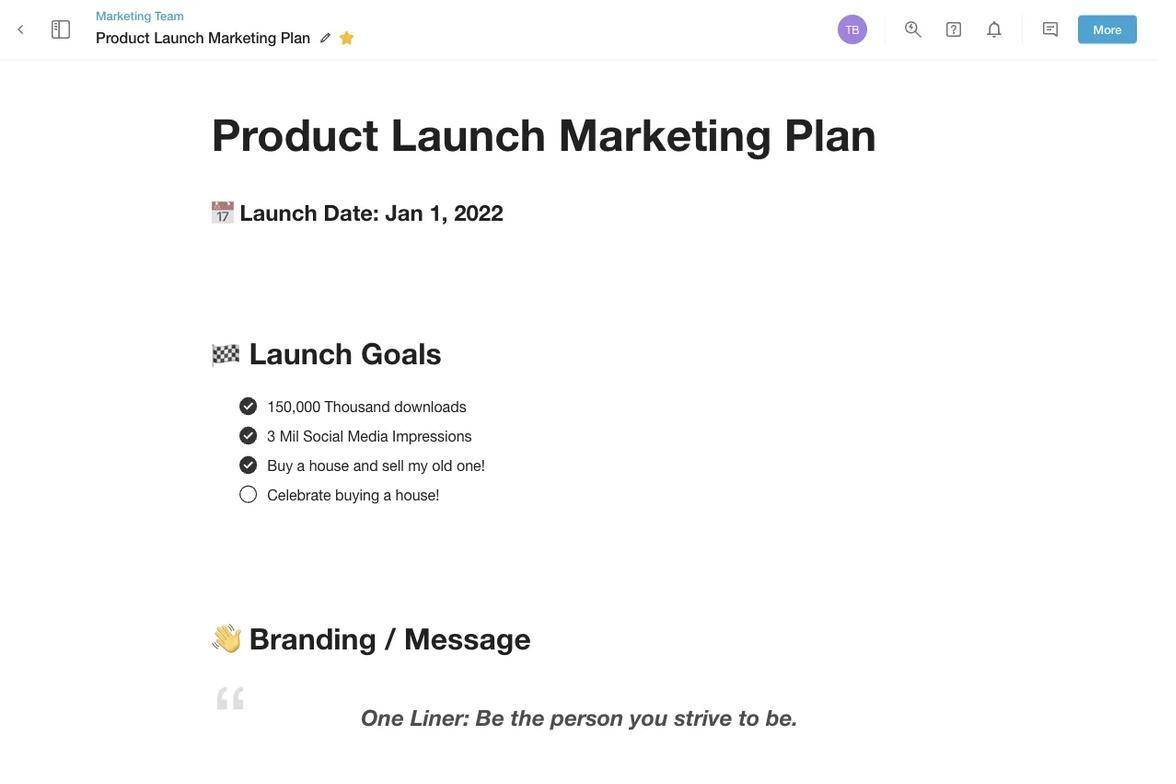 Task type: locate. For each thing, give the bounding box(es) containing it.
launch right 📅
[[240, 199, 317, 225]]

plan
[[281, 29, 311, 46], [784, 107, 877, 160]]

0 vertical spatial product
[[96, 29, 150, 46]]

house
[[309, 457, 349, 474]]

1 horizontal spatial plan
[[784, 107, 877, 160]]

social
[[303, 428, 343, 445]]

1,
[[430, 199, 448, 225]]

tb button
[[835, 12, 870, 47]]

more button
[[1078, 15, 1137, 44]]

be.
[[766, 704, 798, 731]]

150,000
[[267, 398, 321, 415]]

0 horizontal spatial product
[[96, 29, 150, 46]]

🏁
[[211, 336, 241, 371]]

one
[[361, 704, 404, 731]]

1 vertical spatial marketing
[[208, 29, 276, 46]]

team
[[155, 8, 184, 22]]

👋 branding / message
[[211, 621, 531, 656]]

marketing team
[[96, 8, 184, 22]]

downloads
[[394, 398, 467, 415]]

product launch marketing plan
[[96, 29, 311, 46], [211, 107, 877, 160]]

my
[[408, 457, 428, 474]]

a
[[297, 457, 305, 474], [384, 487, 391, 504]]

0 vertical spatial marketing
[[96, 8, 151, 22]]

launch up 150,000
[[249, 336, 353, 371]]

tb
[[846, 23, 860, 36]]

mil
[[280, 428, 299, 445]]

launch
[[154, 29, 204, 46], [391, 107, 546, 160], [240, 199, 317, 225], [249, 336, 353, 371]]

marketing team link
[[96, 7, 360, 24]]

0 horizontal spatial marketing
[[96, 8, 151, 22]]

launch down team on the top left of the page
[[154, 29, 204, 46]]

1 horizontal spatial product
[[211, 107, 378, 160]]

a right buy
[[297, 457, 305, 474]]

2 vertical spatial marketing
[[559, 107, 772, 160]]

to
[[739, 704, 760, 731]]

jan
[[385, 199, 423, 225]]

👋
[[211, 621, 241, 656]]

1 vertical spatial a
[[384, 487, 391, 504]]

2022
[[454, 199, 503, 225]]

a down sell
[[384, 487, 391, 504]]

1 vertical spatial product
[[211, 107, 378, 160]]

1 vertical spatial product launch marketing plan
[[211, 107, 877, 160]]

product
[[96, 29, 150, 46], [211, 107, 378, 160]]

1 vertical spatial plan
[[784, 107, 877, 160]]

marketing
[[96, 8, 151, 22], [208, 29, 276, 46], [559, 107, 772, 160]]

and
[[353, 457, 378, 474]]

0 vertical spatial plan
[[281, 29, 311, 46]]

1 horizontal spatial a
[[384, 487, 391, 504]]

1 horizontal spatial marketing
[[208, 29, 276, 46]]

0 vertical spatial a
[[297, 457, 305, 474]]

buying
[[335, 487, 379, 504]]



Task type: vqa. For each thing, say whether or not it's contained in the screenshot.
'Tim' within Tim Burton Rogue Enterprises
no



Task type: describe. For each thing, give the bounding box(es) containing it.
one liner: be the person you strive to be.
[[361, 704, 798, 731]]

you
[[630, 704, 668, 731]]

launch up 2022
[[391, 107, 546, 160]]

3 mil social media impressions
[[267, 428, 472, 445]]

buy a house and sell my old one!
[[267, 457, 485, 474]]

150,000 thousand downloads
[[267, 398, 467, 415]]

celebrate
[[267, 487, 331, 504]]

0 horizontal spatial a
[[297, 457, 305, 474]]

📅
[[211, 199, 233, 225]]

house!
[[396, 487, 440, 504]]

3
[[267, 428, 276, 445]]

media
[[348, 428, 388, 445]]

0 vertical spatial product launch marketing plan
[[96, 29, 311, 46]]

liner:
[[410, 704, 470, 731]]

remove favorite image
[[335, 27, 358, 49]]

old
[[432, 457, 453, 474]]

impressions
[[392, 428, 472, 445]]

buy
[[267, 457, 293, 474]]

thousand
[[325, 398, 390, 415]]

more
[[1094, 22, 1122, 36]]

📅 launch date: jan 1, 2022
[[211, 199, 503, 225]]

goals
[[361, 336, 442, 371]]

2 horizontal spatial marketing
[[559, 107, 772, 160]]

message
[[404, 621, 531, 656]]

person
[[551, 704, 624, 731]]

date:
[[324, 199, 379, 225]]

🏁 launch goals
[[211, 336, 442, 371]]

0 horizontal spatial plan
[[281, 29, 311, 46]]

strive
[[674, 704, 733, 731]]

/
[[385, 621, 396, 656]]

the
[[511, 704, 545, 731]]

one!
[[457, 457, 485, 474]]

branding
[[249, 621, 377, 656]]

celebrate buying a house!
[[267, 487, 440, 504]]

be
[[476, 704, 505, 731]]

sell
[[382, 457, 404, 474]]



